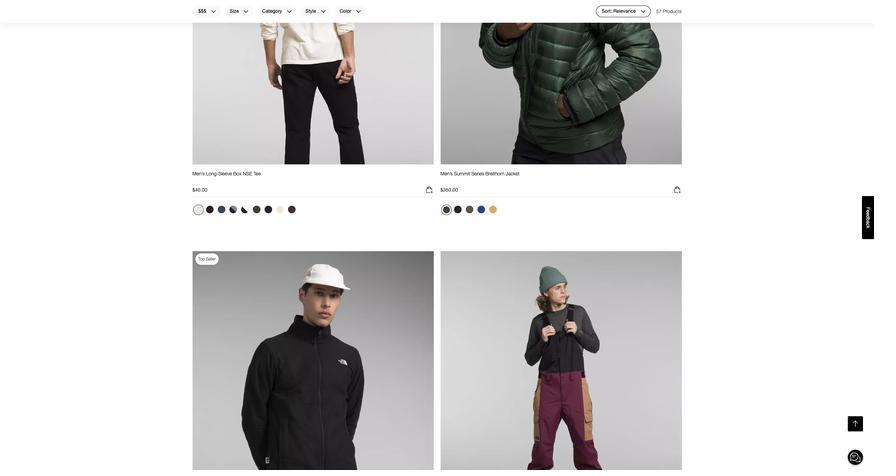 Task type: vqa. For each thing, say whether or not it's contained in the screenshot.
The North Face home page Image
no



Task type: locate. For each thing, give the bounding box(es) containing it.
TNF Black radio
[[453, 204, 464, 215]]

size
[[230, 8, 239, 14]]

men's long-sleeve box nse tee
[[193, 171, 261, 177]]

1 e from the top
[[866, 210, 872, 213]]

f
[[866, 207, 872, 210]]

0 horizontal spatial $choose color$ option group
[[193, 204, 298, 218]]

back to top image
[[852, 420, 861, 429]]

$$$
[[198, 8, 206, 14]]

57
[[657, 8, 662, 14]]

TNF Black/Photo Real radio
[[263, 204, 274, 215]]

top
[[198, 257, 205, 262]]

Pine Needle radio
[[442, 205, 452, 215]]

e up b
[[866, 213, 872, 215]]

k
[[866, 226, 872, 228]]

2 $choose color$ option group from the left
[[441, 204, 499, 218]]

relevance
[[614, 8, 636, 14]]

Pine Needle/Photo Real radio
[[251, 204, 262, 215]]

nse
[[243, 171, 252, 177]]

sort: relevance button
[[596, 6, 651, 17]]

men's left long- at the left top of the page
[[193, 171, 205, 177]]

pine needle image
[[443, 207, 450, 213]]

$choose color$ option group
[[193, 204, 298, 218], [441, 204, 499, 218]]

1 horizontal spatial $choose color$ option group
[[441, 204, 499, 218]]

f e e d b a c k button
[[863, 196, 875, 239]]

breithorn
[[486, 171, 505, 177]]

sort: relevance
[[602, 8, 636, 14]]

0 horizontal spatial men's
[[193, 171, 205, 177]]

tnf black/photo real image
[[265, 206, 272, 213]]

Gardenia White/Photo Real radio
[[193, 205, 204, 215]]

style
[[306, 8, 316, 14]]

products
[[663, 8, 682, 14]]

tnf black/tnf white image
[[206, 206, 214, 213]]

tnf black image
[[454, 206, 462, 213]]

men's left summit
[[441, 171, 453, 177]]

category button
[[257, 6, 297, 17]]

long-
[[206, 171, 218, 177]]

jacket
[[506, 171, 520, 177]]

1 horizontal spatial men's
[[441, 171, 453, 177]]

shady blue/tnf black image
[[218, 206, 225, 213]]

e up d
[[866, 210, 872, 213]]

category
[[262, 8, 282, 14]]

1 men's from the left
[[193, 171, 205, 177]]

men's
[[193, 171, 205, 177], [441, 171, 453, 177]]

1 $choose color$ option group from the left
[[193, 204, 298, 218]]

gardenia white/ombre graphic image
[[276, 206, 284, 213]]

57 products
[[657, 8, 682, 14]]

men's for men's long-sleeve box nse tee
[[193, 171, 205, 177]]

e
[[866, 210, 872, 213], [866, 213, 872, 215]]

box
[[234, 171, 242, 177]]

seller
[[206, 257, 216, 262]]

gardenia white/photo real image
[[195, 207, 202, 213]]

men's summit series breithorn jacket button
[[441, 171, 520, 183]]

sleeve
[[218, 171, 232, 177]]

2 men's from the left
[[441, 171, 453, 177]]



Task type: describe. For each thing, give the bounding box(es) containing it.
Military Olive radio
[[464, 204, 475, 215]]

coal brown/monogram image
[[288, 206, 296, 213]]

series
[[472, 171, 485, 177]]

$choose color$ option group for $40.00
[[193, 204, 298, 218]]

Shady Blue/TNF Black radio
[[216, 204, 227, 215]]

top seller
[[198, 257, 216, 262]]

summit
[[454, 171, 470, 177]]

$350.00
[[441, 187, 458, 193]]

men's alpine polartec® 100 jacket image
[[193, 251, 434, 470]]

Coal Brown/Monogram radio
[[286, 204, 297, 215]]

57 products status
[[657, 6, 682, 17]]

sort:
[[602, 8, 613, 14]]

tnf medium grey heather/tnf black image
[[229, 206, 237, 213]]

color button
[[334, 6, 366, 17]]

size button
[[224, 6, 254, 17]]

f e e d b a c k
[[866, 207, 872, 228]]

men's summit series breithorn jacket image
[[441, 0, 682, 165]]

men's long-sleeve box nse tee image
[[193, 0, 434, 165]]

TNF Blue radio
[[476, 204, 487, 215]]

b
[[866, 218, 872, 221]]

TNF Medium Grey Heather/TNF Black radio
[[228, 204, 239, 215]]

$$$ button
[[193, 6, 221, 17]]

Summit Gold radio
[[488, 204, 499, 215]]

$350.00 button
[[441, 186, 682, 197]]

men's freedom bibs image
[[441, 251, 682, 470]]

TNF Black/TNF White radio
[[204, 204, 215, 215]]

tnf white/tnf black image
[[241, 206, 249, 213]]

Gardenia White/Ombre Graphic radio
[[275, 204, 286, 215]]

$40.00 button
[[193, 186, 434, 197]]

style button
[[300, 6, 331, 17]]

color
[[340, 8, 352, 14]]

$40.00
[[193, 187, 207, 193]]

military olive image
[[466, 206, 474, 213]]

tee
[[254, 171, 261, 177]]

2 e from the top
[[866, 213, 872, 215]]

a
[[866, 221, 872, 223]]

pine needle/photo real image
[[253, 206, 260, 213]]

d
[[866, 215, 872, 218]]

tnf blue image
[[478, 206, 485, 213]]

summit gold image
[[489, 206, 497, 213]]

men's for men's summit series breithorn jacket
[[441, 171, 453, 177]]

$choose color$ option group for $350.00
[[441, 204, 499, 218]]

men's summit series breithorn jacket
[[441, 171, 520, 177]]

TNF White/TNF Black radio
[[239, 204, 250, 215]]

c
[[866, 223, 872, 226]]

men's long-sleeve box nse tee button
[[193, 171, 261, 183]]



